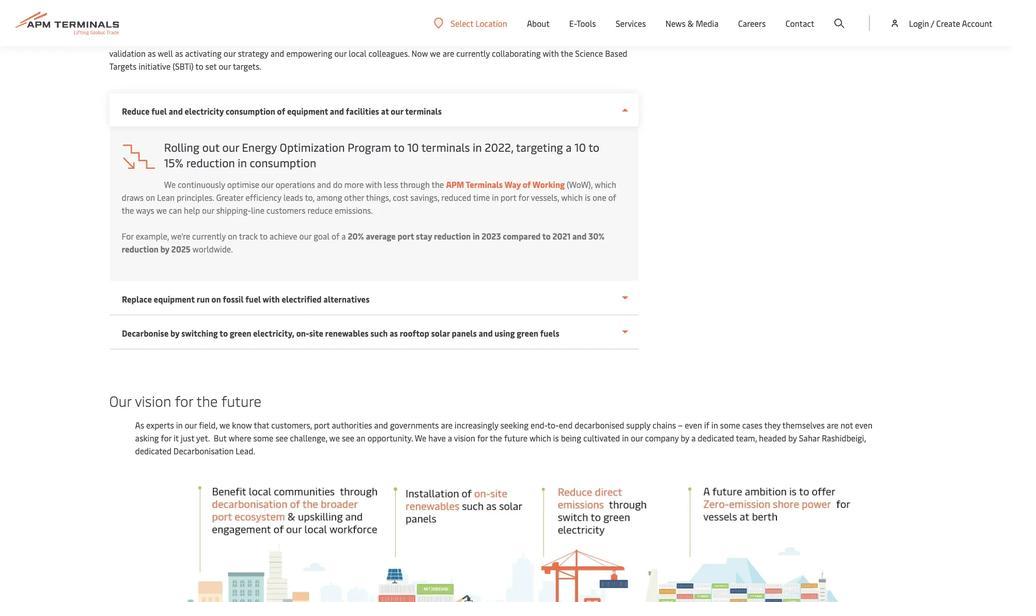 Task type: locate. For each thing, give the bounding box(es) containing it.
rashidbeigi,
[[822, 433, 866, 444]]

to left 2021
[[542, 230, 551, 242]]

for left it
[[161, 433, 172, 444]]

track
[[239, 230, 258, 242]]

0 vertical spatial consumption
[[225, 105, 275, 117]]

our left goal
[[299, 230, 312, 242]]

on inside dropdown button
[[211, 294, 221, 305]]

e-
[[569, 18, 577, 29]]

1 horizontal spatial future
[[504, 433, 528, 444]]

consumption up "energy"
[[225, 105, 275, 117]]

0 horizontal spatial which
[[530, 433, 551, 444]]

0 horizontal spatial reduction
[[122, 243, 159, 255]]

field,
[[199, 420, 218, 431]]

our right the help
[[202, 205, 214, 216]]

on for lean
[[146, 192, 155, 203]]

0 vertical spatial reduction
[[186, 155, 235, 171]]

authorities
[[332, 420, 372, 431]]

have down governments
[[429, 433, 446, 444]]

have inside we have created an internal roadmap towards our 2040 net zero commitment, working together with our terminals to ensure bottom up validation as well as activating our strategy and empowering our local colleagues. now we are currently collaborating with the science based targets initiative (sbti) to set our targets.
[[123, 35, 140, 46]]

future
[[221, 391, 261, 411], [504, 433, 528, 444]]

which up one
[[595, 179, 616, 190]]

2 vertical spatial we
[[415, 433, 427, 444]]

2022,
[[485, 140, 514, 155]]

our inside (wow), which draws on lean principles. greater efficiency leads to, among other things, cost savings, reduced time in port for vessels, which is one of the ways we can help our shipping-line customers reduce emissions.
[[202, 205, 214, 216]]

are down together
[[443, 48, 454, 59]]

empowering
[[286, 48, 333, 59]]

set
[[205, 60, 217, 72]]

site
[[309, 328, 323, 339]]

electricity,
[[253, 328, 294, 339]]

working
[[401, 35, 431, 46]]

port inside 20% average port stay reduction in 2023 compared to 2021 and 30% reduction by 2025
[[398, 230, 414, 242]]

1 vertical spatial dedicated
[[135, 445, 172, 457]]

10 up 'through'
[[407, 140, 419, 155]]

on up ways
[[146, 192, 155, 203]]

an inside we have created an internal roadmap towards our 2040 net zero commitment, working together with our terminals to ensure bottom up validation as well as activating our strategy and empowering our local colleagues. now we are currently collaborating with the science based targets initiative (sbti) to set our targets.
[[172, 35, 181, 46]]

we down authorities
[[329, 433, 340, 444]]

1 vertical spatial reduction
[[434, 230, 471, 242]]

decarbonised
[[575, 420, 625, 431]]

the inside we have created an internal roadmap towards our 2040 net zero commitment, working together with our terminals to ensure bottom up validation as well as activating our strategy and empowering our local colleagues. now we are currently collaborating with the science based targets initiative (sbti) to set our targets.
[[561, 48, 573, 59]]

some
[[720, 420, 740, 431], [253, 433, 274, 444]]

1 vertical spatial consumption
[[250, 155, 316, 171]]

1 horizontal spatial as
[[175, 48, 183, 59]]

terminals up apm
[[422, 140, 470, 155]]

green
[[230, 328, 251, 339], [517, 328, 538, 339]]

roadmap
[[214, 35, 248, 46]]

1 vertical spatial we
[[164, 179, 176, 190]]

reduce fuel and electricity consumption of equipment and facilities at our terminals
[[122, 105, 442, 117]]

and inside as experts in our field, we know that customers, port authorities and governments are increasingly seeking end-to-end decarbonised supply chains – even if in some cases they themselves are not even asking for it just yet.  but where some see challenge, we see an opportunity. we have a vision for the future which is being cultivated in our company by a dedicated team, headed by sahar rashidbeigi, dedicated decarbonisation lead.
[[374, 420, 388, 431]]

decarbonise by switching to green electricity, on-site renewables such as rooftop solar panels and using green fuels
[[122, 328, 559, 339]]

0 horizontal spatial port
[[314, 420, 330, 431]]

2 vertical spatial which
[[530, 433, 551, 444]]

0 horizontal spatial green
[[230, 328, 251, 339]]

0 vertical spatial currently
[[456, 48, 490, 59]]

1 vertical spatial vision
[[454, 433, 475, 444]]

if
[[704, 420, 710, 431]]

consumption
[[225, 105, 275, 117], [250, 155, 316, 171]]

1 horizontal spatial port
[[398, 230, 414, 242]]

currently down together
[[456, 48, 490, 59]]

0 vertical spatial have
[[123, 35, 140, 46]]

0 vertical spatial dedicated
[[698, 433, 734, 444]]

in left 2023
[[473, 230, 480, 242]]

20% average port stay reduction in 2023 compared to 2021 and 30% reduction by 2025
[[122, 230, 605, 255]]

an down authorities
[[357, 433, 366, 444]]

through
[[400, 179, 430, 190]]

0 vertical spatial fuel
[[151, 105, 167, 117]]

as up initiative
[[148, 48, 156, 59]]

2040
[[296, 35, 316, 46]]

even right –
[[685, 420, 702, 431]]

1 vertical spatial terminals
[[405, 105, 442, 117]]

targets
[[109, 60, 137, 72]]

the down draws
[[122, 205, 134, 216]]

by inside dropdown button
[[170, 328, 179, 339]]

reduce
[[308, 205, 333, 216]]

reduction up continuously on the top left
[[186, 155, 235, 171]]

create
[[937, 18, 961, 29]]

port inside as experts in our field, we know that customers, port authorities and governments are increasingly seeking end-to-end decarbonised supply chains – even if in some cases they themselves are not even asking for it just yet.  but where some see challenge, we see an opportunity. we have a vision for the future which is being cultivated in our company by a dedicated team, headed by sahar rashidbeigi, dedicated decarbonisation lead.
[[314, 420, 330, 431]]

10 up (wow),
[[575, 140, 586, 155]]

for up just
[[175, 391, 193, 411]]

0 horizontal spatial an
[[172, 35, 181, 46]]

customers
[[267, 205, 306, 216]]

which inside as experts in our field, we know that customers, port authorities and governments are increasingly seeking end-to-end decarbonised supply chains – even if in some cases they themselves are not even asking for it just yet.  but where some see challenge, we see an opportunity. we have a vision for the future which is being cultivated in our company by a dedicated team, headed by sahar rashidbeigi, dedicated decarbonisation lead.
[[530, 433, 551, 444]]

our up efficiency
[[261, 179, 274, 190]]

that
[[254, 420, 269, 431]]

by left switching
[[170, 328, 179, 339]]

1 vertical spatial is
[[553, 433, 559, 444]]

using
[[495, 328, 515, 339]]

with left electrified
[[262, 294, 280, 305]]

fuel right "fossil"
[[245, 294, 261, 305]]

the down ensure
[[561, 48, 573, 59]]

and inside 20% average port stay reduction in 2023 compared to 2021 and 30% reduction by 2025
[[573, 230, 587, 242]]

leads
[[284, 192, 303, 203]]

our left 2040
[[281, 35, 294, 46]]

governments
[[390, 420, 439, 431]]

1 horizontal spatial currently
[[456, 48, 490, 59]]

consumption up operations
[[250, 155, 316, 171]]

for down way
[[519, 192, 529, 203]]

1 vertical spatial have
[[429, 433, 446, 444]]

e-tools button
[[569, 0, 596, 47]]

optimise image
[[122, 140, 156, 174]]

about
[[527, 18, 550, 29]]

to right track
[[260, 230, 268, 242]]

our
[[281, 35, 294, 46], [485, 35, 497, 46], [224, 48, 236, 59], [335, 48, 347, 59], [219, 60, 231, 72], [391, 105, 403, 117], [222, 140, 239, 155], [261, 179, 274, 190], [202, 205, 214, 216], [299, 230, 312, 242], [185, 420, 197, 431], [631, 433, 643, 444]]

2 vertical spatial terminals
[[422, 140, 470, 155]]

decarbonise
[[122, 328, 168, 339]]

select
[[451, 17, 474, 29]]

and left 30%
[[573, 230, 587, 242]]

in right time
[[492, 192, 499, 203]]

an inside as experts in our field, we know that customers, port authorities and governments are increasingly seeking end-to-end decarbonised supply chains – even if in some cases they themselves are not even asking for it just yet.  but where some see challenge, we see an opportunity. we have a vision for the future which is being cultivated in our company by a dedicated team, headed by sahar rashidbeigi, dedicated decarbonisation lead.
[[357, 433, 366, 444]]

reduction down the example,
[[122, 243, 159, 255]]

0 vertical spatial is
[[585, 192, 591, 203]]

0 horizontal spatial we
[[109, 35, 121, 46]]

have inside as experts in our field, we know that customers, port authorities and governments are increasingly seeking end-to-end decarbonised supply chains – even if in some cases they themselves are not even asking for it just yet.  but where some see challenge, we see an opportunity. we have a vision for the future which is being cultivated in our company by a dedicated team, headed by sahar rashidbeigi, dedicated decarbonisation lead.
[[429, 433, 446, 444]]

with inside dropdown button
[[262, 294, 280, 305]]

of up "energy"
[[277, 105, 285, 117]]

decarbonisation
[[174, 445, 234, 457]]

we inside we have created an internal roadmap towards our 2040 net zero commitment, working together with our terminals to ensure bottom up validation as well as activating our strategy and empowering our local colleagues. now we are currently collaborating with the science based targets initiative (sbti) to set our targets.
[[430, 48, 441, 59]]

currently inside the reduce fuel and electricity consumption of equipment and facilities at our terminals element
[[192, 230, 226, 242]]

with
[[467, 35, 483, 46], [543, 48, 559, 59], [366, 179, 382, 190], [262, 294, 280, 305]]

our right out
[[222, 140, 239, 155]]

0 horizontal spatial fuel
[[151, 105, 167, 117]]

by left sahar
[[789, 433, 797, 444]]

in
[[473, 140, 482, 155], [238, 155, 247, 171], [492, 192, 499, 203], [473, 230, 480, 242], [176, 420, 183, 431], [712, 420, 718, 431], [622, 433, 629, 444]]

1 10 from the left
[[407, 140, 419, 155]]

terminals inside we have created an internal roadmap towards our 2040 net zero commitment, working together with our terminals to ensure bottom up validation as well as activating our strategy and empowering our local colleagues. now we are currently collaborating with the science based targets initiative (sbti) to set our targets.
[[499, 35, 535, 46]]

0 vertical spatial an
[[172, 35, 181, 46]]

1 horizontal spatial reduction
[[186, 155, 235, 171]]

reduced
[[441, 192, 471, 203]]

decarb overview apm terminals image
[[135, 466, 877, 603]]

0 vertical spatial which
[[595, 179, 616, 190]]

1 horizontal spatial which
[[561, 192, 583, 203]]

0 vertical spatial some
[[720, 420, 740, 431]]

some up team, on the bottom of the page
[[720, 420, 740, 431]]

1 horizontal spatial we
[[164, 179, 176, 190]]

one
[[593, 192, 607, 203]]

even right not
[[855, 420, 873, 431]]

1 vertical spatial which
[[561, 192, 583, 203]]

port up challenge,
[[314, 420, 330, 431]]

1 vertical spatial currently
[[192, 230, 226, 242]]

run
[[196, 294, 209, 305]]

on
[[146, 192, 155, 203], [228, 230, 237, 242], [211, 294, 221, 305]]

vision
[[135, 391, 171, 411], [454, 433, 475, 444]]

1 vertical spatial some
[[253, 433, 274, 444]]

our down the 'location' on the top of the page
[[485, 35, 497, 46]]

we down lean
[[156, 205, 167, 216]]

consumption inside dropdown button
[[225, 105, 275, 117]]

for
[[519, 192, 529, 203], [175, 391, 193, 411], [161, 433, 172, 444], [477, 433, 488, 444]]

in up it
[[176, 420, 183, 431]]

1 vertical spatial an
[[357, 433, 366, 444]]

of right way
[[523, 179, 531, 190]]

colleagues.
[[369, 48, 410, 59]]

see down authorities
[[342, 433, 355, 444]]

we right now
[[430, 48, 441, 59]]

with up things,
[[366, 179, 382, 190]]

energy
[[242, 140, 277, 155]]

0 horizontal spatial is
[[553, 433, 559, 444]]

the
[[561, 48, 573, 59], [432, 179, 444, 190], [122, 205, 134, 216], [197, 391, 218, 411], [490, 433, 502, 444]]

vision up experts
[[135, 391, 171, 411]]

equipment left run
[[154, 294, 195, 305]]

2 10 from the left
[[575, 140, 586, 155]]

equipment up optimization
[[287, 105, 328, 117]]

our down supply
[[631, 433, 643, 444]]

validation
[[109, 48, 146, 59]]

shipping-
[[216, 205, 251, 216]]

currently up worldwide.
[[192, 230, 226, 242]]

2 horizontal spatial on
[[228, 230, 237, 242]]

terminals up 'collaborating'
[[499, 35, 535, 46]]

we inside we have created an internal roadmap towards our 2040 net zero commitment, working together with our terminals to ensure bottom up validation as well as activating our strategy and empowering our local colleagues. now we are currently collaborating with the science based targets initiative (sbti) to set our targets.
[[109, 35, 121, 46]]

even
[[685, 420, 702, 431], [855, 420, 873, 431]]

as up (sbti)
[[175, 48, 183, 59]]

on inside (wow), which draws on lean principles. greater efficiency leads to, among other things, cost savings, reduced time in port for vessels, which is one of the ways we can help our shipping-line customers reduce emissions.
[[146, 192, 155, 203]]

apm terminals way of working link
[[446, 179, 565, 190]]

we inside the reduce fuel and electricity consumption of equipment and facilities at our terminals element
[[164, 179, 176, 190]]

up
[[603, 35, 613, 46]]

our inside dropdown button
[[391, 105, 403, 117]]

some down that
[[253, 433, 274, 444]]

is left one
[[585, 192, 591, 203]]

of inside (wow), which draws on lean principles. greater efficiency leads to, among other things, cost savings, reduced time in port for vessels, which is one of the ways we can help our shipping-line customers reduce emissions.
[[609, 192, 616, 203]]

terminals right at
[[405, 105, 442, 117]]

1 horizontal spatial vision
[[454, 433, 475, 444]]

0 horizontal spatial future
[[221, 391, 261, 411]]

1 horizontal spatial fuel
[[245, 294, 261, 305]]

dedicated down if
[[698, 433, 734, 444]]

2 even from the left
[[855, 420, 873, 431]]

future down "seeking"
[[504, 433, 528, 444]]

2021
[[553, 230, 571, 242]]

see down "customers,"
[[276, 433, 288, 444]]

2 horizontal spatial as
[[389, 328, 398, 339]]

1 horizontal spatial equipment
[[287, 105, 328, 117]]

0 horizontal spatial have
[[123, 35, 140, 46]]

2 vertical spatial on
[[211, 294, 221, 305]]

as right such
[[389, 328, 398, 339]]

2 horizontal spatial we
[[415, 433, 427, 444]]

0 vertical spatial on
[[146, 192, 155, 203]]

0 vertical spatial terminals
[[499, 35, 535, 46]]

to right switching
[[219, 328, 228, 339]]

1 horizontal spatial dedicated
[[698, 433, 734, 444]]

alternatives
[[323, 294, 369, 305]]

our right at
[[391, 105, 403, 117]]

1 horizontal spatial 10
[[575, 140, 586, 155]]

currently
[[456, 48, 490, 59], [192, 230, 226, 242]]

of right one
[[609, 192, 616, 203]]

reduction right stay
[[434, 230, 471, 242]]

port left stay
[[398, 230, 414, 242]]

green left "fuels"
[[517, 328, 538, 339]]

of inside dropdown button
[[277, 105, 285, 117]]

we for we continuously optimise our operations and do more with less through the apm terminals way of working
[[164, 179, 176, 190]]

fuel right reduce
[[151, 105, 167, 117]]

0 horizontal spatial vision
[[135, 391, 171, 411]]

2 green from the left
[[517, 328, 538, 339]]

now
[[412, 48, 428, 59]]

0 horizontal spatial some
[[253, 433, 274, 444]]

port down apm terminals way of working link
[[501, 192, 517, 203]]

0 horizontal spatial 10
[[407, 140, 419, 155]]

reduce fuel and electricity consumption of equipment and facilities at our terminals element
[[109, 127, 639, 282]]

we continuously optimise our operations and do more with less through the apm terminals way of working
[[164, 179, 565, 190]]

select location
[[451, 17, 507, 29]]

1 vertical spatial future
[[504, 433, 528, 444]]

0 horizontal spatial currently
[[192, 230, 226, 242]]

average
[[366, 230, 396, 242]]

1 horizontal spatial an
[[357, 433, 366, 444]]

principles.
[[177, 192, 214, 203]]

0 vertical spatial equipment
[[287, 105, 328, 117]]

0 horizontal spatial even
[[685, 420, 702, 431]]

the down "seeking"
[[490, 433, 502, 444]]

fuel inside reduce fuel and electricity consumption of equipment and facilities at our terminals dropdown button
[[151, 105, 167, 117]]

10
[[407, 140, 419, 155], [575, 140, 586, 155]]

net
[[318, 35, 330, 46]]

1 horizontal spatial on
[[211, 294, 221, 305]]

1 horizontal spatial even
[[855, 420, 873, 431]]

1 vertical spatial port
[[398, 230, 414, 242]]

and
[[271, 48, 284, 59], [168, 105, 183, 117], [330, 105, 344, 117], [317, 179, 331, 190], [573, 230, 587, 242], [479, 328, 493, 339], [374, 420, 388, 431]]

we up validation
[[109, 35, 121, 46]]

0 vertical spatial port
[[501, 192, 517, 203]]

login / create account link
[[890, 0, 993, 47]]

strategy
[[238, 48, 269, 59]]

which down end-
[[530, 433, 551, 444]]

0 horizontal spatial equipment
[[154, 294, 195, 305]]

0 horizontal spatial as
[[148, 48, 156, 59]]

way
[[505, 179, 521, 190]]

to up (wow),
[[589, 140, 600, 155]]

in inside (wow), which draws on lean principles. greater efficiency leads to, among other things, cost savings, reduced time in port for vessels, which is one of the ways we can help our shipping-line customers reduce emissions.
[[492, 192, 499, 203]]

by
[[160, 243, 170, 255], [170, 328, 179, 339], [681, 433, 690, 444], [789, 433, 797, 444]]

facilities
[[346, 105, 379, 117]]

0 vertical spatial future
[[221, 391, 261, 411]]

are left not
[[827, 420, 839, 431]]

emissions.
[[335, 205, 373, 216]]

0 horizontal spatial on
[[146, 192, 155, 203]]

an up the well
[[172, 35, 181, 46]]

0 vertical spatial we
[[109, 35, 121, 46]]

2 vertical spatial port
[[314, 420, 330, 431]]

1 green from the left
[[230, 328, 251, 339]]

green left electricity,
[[230, 328, 251, 339]]

2 horizontal spatial reduction
[[434, 230, 471, 242]]

have up validation
[[123, 35, 140, 46]]

30%
[[589, 230, 605, 242]]

1 horizontal spatial green
[[517, 328, 538, 339]]

contact button
[[786, 0, 815, 47]]

2 horizontal spatial which
[[595, 179, 616, 190]]

and down "towards"
[[271, 48, 284, 59]]

1 horizontal spatial have
[[429, 433, 446, 444]]

0 horizontal spatial see
[[276, 433, 288, 444]]

dedicated down asking
[[135, 445, 172, 457]]

1 horizontal spatial see
[[342, 433, 355, 444]]

1 vertical spatial fuel
[[245, 294, 261, 305]]

currently inside we have created an internal roadmap towards our 2040 net zero commitment, working together with our terminals to ensure bottom up validation as well as activating our strategy and empowering our local colleagues. now we are currently collaborating with the science based targets initiative (sbti) to set our targets.
[[456, 48, 490, 59]]

1 horizontal spatial is
[[585, 192, 591, 203]]

where
[[229, 433, 251, 444]]

in left 2022,
[[473, 140, 482, 155]]

2 horizontal spatial port
[[501, 192, 517, 203]]

for down increasingly
[[477, 433, 488, 444]]

on right run
[[211, 294, 221, 305]]

other
[[344, 192, 364, 203]]

is down to-
[[553, 433, 559, 444]]

science
[[575, 48, 603, 59]]

in inside 20% average port stay reduction in 2023 compared to 2021 and 30% reduction by 2025
[[473, 230, 480, 242]]

we up lean
[[164, 179, 176, 190]]



Task type: describe. For each thing, give the bounding box(es) containing it.
we up but
[[219, 420, 230, 431]]

vessels,
[[531, 192, 559, 203]]

commitment,
[[350, 35, 400, 46]]

our inside rolling out our energy optimization program to 10 terminals in 2022, targeting a 10 to 15% reduction in consumption
[[222, 140, 239, 155]]

fuel inside 'replace equipment run on fossil fuel with electrified alternatives' dropdown button
[[245, 294, 261, 305]]

themselves
[[783, 420, 825, 431]]

careers button
[[738, 0, 766, 47]]

as
[[135, 420, 144, 431]]

to down about
[[536, 35, 544, 46]]

login
[[909, 18, 929, 29]]

targets.
[[233, 60, 261, 72]]

&
[[688, 18, 694, 29]]

customers,
[[271, 420, 312, 431]]

experts
[[146, 420, 174, 431]]

(wow), which draws on lean principles. greater efficiency leads to, among other things, cost savings, reduced time in port for vessels, which is one of the ways we can help our shipping-line customers reduce emissions.
[[122, 179, 616, 216]]

we have created an internal roadmap towards our 2040 net zero commitment, working together with our terminals to ensure bottom up validation as well as activating our strategy and empowering our local colleagues. now we are currently collaborating with the science based targets initiative (sbti) to set our targets.
[[109, 35, 628, 72]]

we're
[[171, 230, 190, 242]]

for inside (wow), which draws on lean principles. greater efficiency leads to, among other things, cost savings, reduced time in port for vessels, which is one of the ways we can help our shipping-line customers reduce emissions.
[[519, 192, 529, 203]]

2 vertical spatial reduction
[[122, 243, 159, 255]]

with inside the reduce fuel and electricity consumption of equipment and facilities at our terminals element
[[366, 179, 382, 190]]

in up optimise
[[238, 155, 247, 171]]

vision inside as experts in our field, we know that customers, port authorities and governments are increasingly seeking end-to-end decarbonised supply chains – even if in some cases they themselves are not even asking for it just yet.  but where some see challenge, we see an opportunity. we have a vision for the future which is being cultivated in our company by a dedicated team, headed by sahar rashidbeigi, dedicated decarbonisation lead.
[[454, 433, 475, 444]]

ensure
[[546, 35, 571, 46]]

to-
[[548, 420, 559, 431]]

in down supply
[[622, 433, 629, 444]]

local
[[349, 48, 367, 59]]

together
[[433, 35, 465, 46]]

they
[[765, 420, 781, 431]]

to left set
[[196, 60, 203, 72]]

line
[[251, 205, 265, 216]]

lean
[[157, 192, 175, 203]]

towards
[[249, 35, 279, 46]]

of right goal
[[332, 230, 340, 242]]

asking
[[135, 433, 159, 444]]

we inside (wow), which draws on lean principles. greater efficiency leads to, among other things, cost savings, reduced time in port for vessels, which is one of the ways we can help our shipping-line customers reduce emissions.
[[156, 205, 167, 216]]

contact
[[786, 18, 815, 29]]

(sbti)
[[173, 60, 194, 72]]

electrified
[[281, 294, 321, 305]]

greater
[[216, 192, 244, 203]]

as inside decarbonise by switching to green electricity, on-site renewables such as rooftop solar panels and using green fuels dropdown button
[[389, 328, 398, 339]]

we inside as experts in our field, we know that customers, port authorities and governments are increasingly seeking end-to-end decarbonised supply chains – even if in some cases they themselves are not even asking for it just yet.  but where some see challenge, we see an opportunity. we have a vision for the future which is being cultivated in our company by a dedicated team, headed by sahar rashidbeigi, dedicated decarbonisation lead.
[[415, 433, 427, 444]]

terminals inside dropdown button
[[405, 105, 442, 117]]

reduction inside rolling out our energy optimization program to 10 terminals in 2022, targeting a 10 to 15% reduction in consumption
[[186, 155, 235, 171]]

worldwide.
[[191, 243, 235, 255]]

we for we have created an internal roadmap towards our 2040 net zero commitment, working together with our terminals to ensure bottom up validation as well as activating our strategy and empowering our local colleagues. now we are currently collaborating with the science based targets initiative (sbti) to set our targets.
[[109, 35, 121, 46]]

activating
[[185, 48, 222, 59]]

as experts in our field, we know that customers, port authorities and governments are increasingly seeking end-to-end decarbonised supply chains – even if in some cases they themselves are not even asking for it just yet.  but where some see challenge, we see an opportunity. we have a vision for the future which is being cultivated in our company by a dedicated team, headed by sahar rashidbeigi, dedicated decarbonisation lead.
[[135, 420, 873, 457]]

our down zero
[[335, 48, 347, 59]]

goal
[[314, 230, 330, 242]]

2023
[[482, 230, 501, 242]]

and left do
[[317, 179, 331, 190]]

and left facilities
[[330, 105, 344, 117]]

login / create account
[[909, 18, 993, 29]]

on for fossil
[[211, 294, 221, 305]]

location
[[476, 17, 507, 29]]

services
[[616, 18, 646, 29]]

decarbonise by switching to green electricity, on-site renewables such as rooftop solar panels and using green fuels button
[[109, 316, 639, 350]]

based
[[605, 48, 628, 59]]

careers
[[738, 18, 766, 29]]

well
[[158, 48, 173, 59]]

0 horizontal spatial dedicated
[[135, 445, 172, 457]]

team,
[[736, 433, 757, 444]]

the inside (wow), which draws on lean principles. greater efficiency leads to, among other things, cost savings, reduced time in port for vessels, which is one of the ways we can help our shipping-line customers reduce emissions.
[[122, 205, 134, 216]]

such
[[370, 328, 388, 339]]

0 vertical spatial vision
[[135, 391, 171, 411]]

2025
[[171, 243, 191, 255]]

1 even from the left
[[685, 420, 702, 431]]

supply
[[627, 420, 651, 431]]

1 vertical spatial equipment
[[154, 294, 195, 305]]

select location button
[[434, 17, 507, 29]]

switching
[[181, 328, 218, 339]]

the inside as experts in our field, we know that customers, port authorities and governments are increasingly seeking end-to-end decarbonised supply chains – even if in some cases they themselves are not even asking for it just yet.  but where some see challenge, we see an opportunity. we have a vision for the future which is being cultivated in our company by a dedicated team, headed by sahar rashidbeigi, dedicated decarbonisation lead.
[[490, 433, 502, 444]]

to right program on the top left
[[394, 140, 405, 155]]

2 see from the left
[[342, 433, 355, 444]]

20%
[[348, 230, 364, 242]]

1 vertical spatial on
[[228, 230, 237, 242]]

lead.
[[236, 445, 255, 457]]

our down the "roadmap"
[[224, 48, 236, 59]]

a inside rolling out our energy optimization program to 10 terminals in 2022, targeting a 10 to 15% reduction in consumption
[[566, 140, 572, 155]]

internal
[[183, 35, 212, 46]]

1 horizontal spatial some
[[720, 420, 740, 431]]

seeking
[[501, 420, 529, 431]]

to inside dropdown button
[[219, 328, 228, 339]]

rolling
[[164, 140, 200, 155]]

cost
[[393, 192, 408, 203]]

on-
[[296, 328, 309, 339]]

and left using
[[479, 328, 493, 339]]

example,
[[136, 230, 169, 242]]

achieve
[[270, 230, 297, 242]]

consumption inside rolling out our energy optimization program to 10 terminals in 2022, targeting a 10 to 15% reduction in consumption
[[250, 155, 316, 171]]

increasingly
[[455, 420, 499, 431]]

terminals inside rolling out our energy optimization program to 10 terminals in 2022, targeting a 10 to 15% reduction in consumption
[[422, 140, 470, 155]]

working
[[533, 179, 565, 190]]

with down select location on the top of the page
[[467, 35, 483, 46]]

/
[[931, 18, 935, 29]]

our up just
[[185, 420, 197, 431]]

can
[[169, 205, 182, 216]]

the left apm
[[432, 179, 444, 190]]

created
[[142, 35, 170, 46]]

draws
[[122, 192, 144, 203]]

program
[[348, 140, 391, 155]]

in right if
[[712, 420, 718, 431]]

with down ensure
[[543, 48, 559, 59]]

end
[[559, 420, 573, 431]]

company
[[645, 433, 679, 444]]

electricity
[[184, 105, 224, 117]]

replace
[[122, 294, 152, 305]]

things,
[[366, 192, 391, 203]]

do
[[333, 179, 343, 190]]

the up field,
[[197, 391, 218, 411]]

to inside 20% average port stay reduction in 2023 compared to 2021 and 30% reduction by 2025
[[542, 230, 551, 242]]

out
[[202, 140, 220, 155]]

is inside as experts in our field, we know that customers, port authorities and governments are increasingly seeking end-to-end decarbonised supply chains – even if in some cases they themselves are not even asking for it just yet.  but where some see challenge, we see an opportunity. we have a vision for the future which is being cultivated in our company by a dedicated team, headed by sahar rashidbeigi, dedicated decarbonisation lead.
[[553, 433, 559, 444]]

is inside (wow), which draws on lean principles. greater efficiency leads to, among other things, cost savings, reduced time in port for vessels, which is one of the ways we can help our shipping-line customers reduce emissions.
[[585, 192, 591, 203]]

by down –
[[681, 433, 690, 444]]

our right set
[[219, 60, 231, 72]]

and left electricity
[[168, 105, 183, 117]]

port inside (wow), which draws on lean principles. greater efficiency leads to, among other things, cost savings, reduced time in port for vessels, which is one of the ways we can help our shipping-line customers reduce emissions.
[[501, 192, 517, 203]]

ways
[[136, 205, 154, 216]]

and inside we have created an internal roadmap towards our 2040 net zero commitment, working together with our terminals to ensure bottom up validation as well as activating our strategy and empowering our local colleagues. now we are currently collaborating with the science based targets initiative (sbti) to set our targets.
[[271, 48, 284, 59]]

1 see from the left
[[276, 433, 288, 444]]

bottom
[[573, 35, 601, 46]]

at
[[381, 105, 389, 117]]

future inside as experts in our field, we know that customers, port authorities and governments are increasingly seeking end-to-end decarbonised supply chains – even if in some cases they themselves are not even asking for it just yet.  but where some see challenge, we see an opportunity. we have a vision for the future which is being cultivated in our company by a dedicated team, headed by sahar rashidbeigi, dedicated decarbonisation lead.
[[504, 433, 528, 444]]

cultivated
[[584, 433, 620, 444]]

(wow),
[[567, 179, 593, 190]]

being
[[561, 433, 581, 444]]

news & media
[[666, 18, 719, 29]]

are left increasingly
[[441, 420, 453, 431]]

sahar
[[799, 433, 820, 444]]

optimization
[[280, 140, 345, 155]]

replace equipment run on fossil fuel with electrified alternatives button
[[109, 282, 639, 316]]

time
[[473, 192, 490, 203]]

fuels
[[540, 328, 559, 339]]

more
[[345, 179, 364, 190]]

by inside 20% average port stay reduction in 2023 compared to 2021 and 30% reduction by 2025
[[160, 243, 170, 255]]

are inside we have created an internal roadmap towards our 2040 net zero commitment, working together with our terminals to ensure bottom up validation as well as activating our strategy and empowering our local colleagues. now we are currently collaborating with the science based targets initiative (sbti) to set our targets.
[[443, 48, 454, 59]]



Task type: vqa. For each thing, say whether or not it's contained in the screenshot.
10/14/23's 10/05/23 07:00
no



